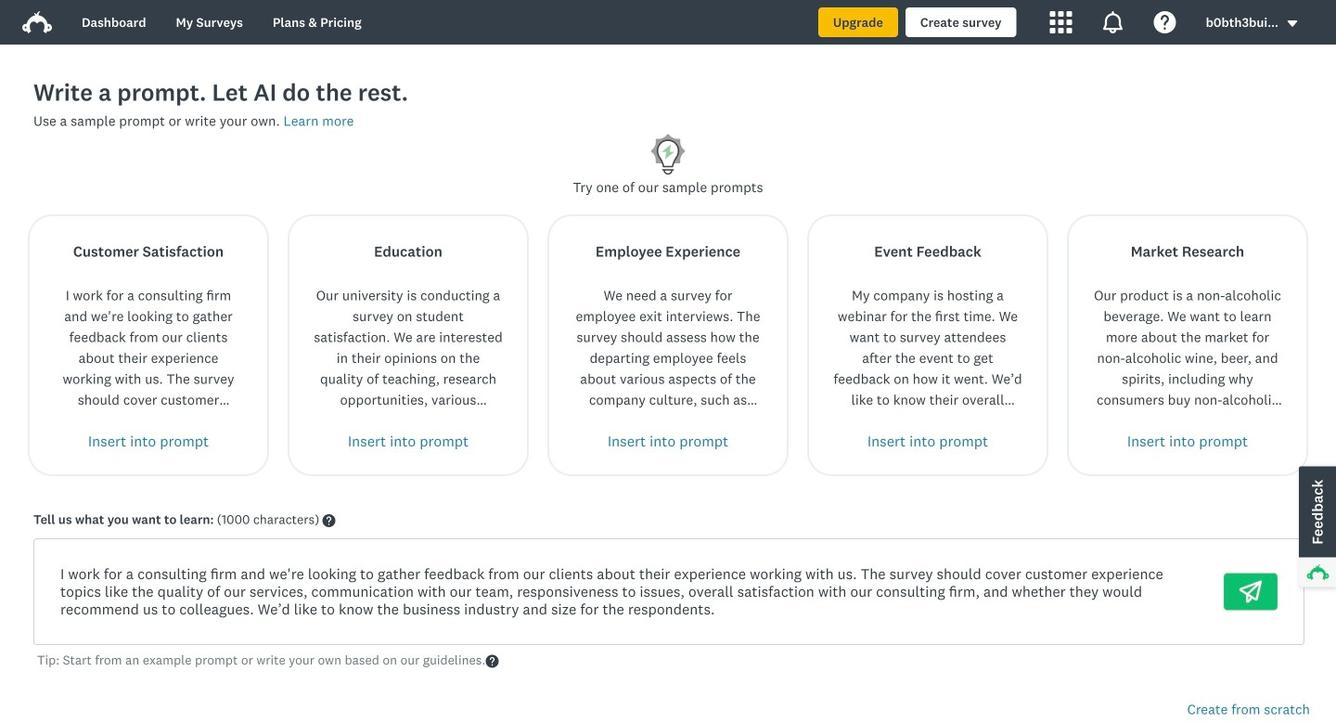 Task type: describe. For each thing, give the bounding box(es) containing it.
light bulb with lightning bolt inside showing a new idea image
[[646, 131, 691, 177]]

hover for help content image
[[486, 655, 499, 668]]

1 brand logo image from the top
[[22, 7, 52, 37]]

help icon image
[[1154, 11, 1177, 33]]

hover for help content image
[[323, 514, 336, 527]]



Task type: locate. For each thing, give the bounding box(es) containing it.
brand logo image
[[22, 7, 52, 37], [22, 11, 52, 33]]

dropdown arrow icon image
[[1287, 17, 1300, 30], [1288, 20, 1298, 27]]

None text field
[[45, 550, 1202, 633]]

2 brand logo image from the top
[[22, 11, 52, 33]]

products icon image
[[1050, 11, 1073, 33], [1050, 11, 1073, 33]]

airplane icon that submits your build survey with ai prompt image
[[1240, 581, 1262, 603], [1240, 581, 1262, 603]]

notification center icon image
[[1102, 11, 1125, 33]]



